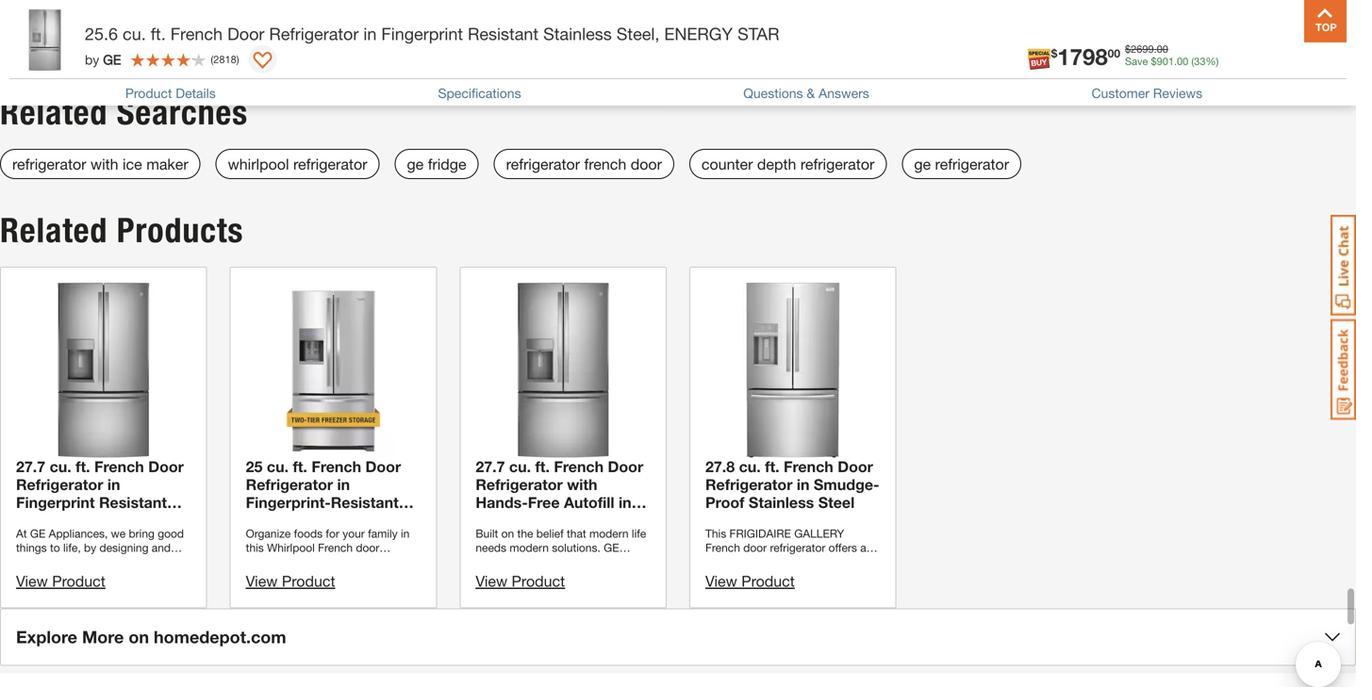 Task type: describe. For each thing, give the bounding box(es) containing it.
door for 27.7 cu. ft. french door refrigerator in fingerprint resistant stainless steel, energy star
[[148, 458, 184, 476]]

2818
[[213, 53, 236, 66]]

4 refrigerator from the left
[[801, 155, 875, 173]]

steel for smudge-
[[819, 494, 855, 512]]

in for 27.8
[[797, 476, 810, 494]]

refrigerator for 25 cu. ft. french door refrigerator in fingerprint-resistant stainless steel
[[246, 476, 333, 494]]

smudge-
[[814, 476, 880, 494]]

ge fridge
[[407, 155, 467, 173]]

specifications
[[438, 85, 521, 101]]

door for 25 cu. ft. french door refrigerator in fingerprint-resistant stainless steel
[[366, 458, 401, 476]]

27.7 for 27.7 cu. ft. french door refrigerator in fingerprint resistant stainless steel, energy star
[[16, 458, 45, 476]]

reviews
[[1154, 85, 1203, 101]]

view product link for 25 cu. ft. french door refrigerator in fingerprint-resistant stainless steel
[[246, 573, 335, 591]]

star for 27.7 cu. ft. french door refrigerator in fingerprint resistant stainless steel, energy star
[[83, 530, 123, 548]]

27.7 cu. ft. french door refrigerator in fingerprint resistant stainless steel, energy star link
[[16, 283, 191, 548]]

$ 2699 . 00 save $ 901 . 00 ( 33 %)
[[1125, 43, 1219, 68]]

ge for ge refrigerator
[[914, 155, 931, 173]]

901
[[1157, 55, 1174, 68]]

3 refrigerator from the left
[[506, 155, 580, 173]]

whirlpool refrigerator link
[[216, 149, 380, 179]]

25.6 cu. ft. french door refrigerator in fingerprint resistant stainless steel, energy star
[[85, 24, 780, 44]]

hands-
[[476, 494, 528, 512]]

stainless inside 27.7 cu. ft. french door refrigerator with hands-free autofill in fingerprint resistant stainless steel
[[476, 530, 541, 548]]

refrigerator for 27.8 cu. ft. french door refrigerator in smudge- proof stainless steel
[[706, 476, 793, 494]]

steel inside 27.7 cu. ft. french door refrigerator with hands-free autofill in fingerprint resistant stainless steel
[[545, 530, 582, 548]]

save
[[1125, 55, 1148, 68]]

view for 27.7 cu. ft. french door refrigerator in fingerprint resistant stainless steel, energy star
[[16, 573, 48, 591]]

00 inside $ 1798 00
[[1108, 47, 1121, 60]]

related products
[[0, 210, 244, 251]]

ge
[[103, 52, 121, 67]]

2 horizontal spatial $
[[1151, 55, 1157, 68]]

fridge
[[428, 155, 467, 173]]

in inside 27.7 cu. ft. french door refrigerator with hands-free autofill in fingerprint resistant stainless steel
[[619, 494, 632, 512]]

product for 27.7 cu. ft. french door refrigerator with hands-free autofill in fingerprint resistant stainless steel
[[512, 573, 565, 591]]

door for 27.7 cu. ft. french door refrigerator with hands-free autofill in fingerprint resistant stainless steel
[[608, 458, 644, 476]]

view product link for 27.8 cu. ft. french door refrigerator in smudge- proof stainless steel
[[706, 573, 795, 591]]

explore
[[16, 628, 77, 648]]

ft. for 27.8 cu. ft. french door refrigerator in smudge- proof stainless steel
[[765, 458, 780, 476]]

)
[[236, 53, 239, 66]]

questions & answers
[[744, 85, 870, 101]]

ft. for 27.7 cu. ft. french door refrigerator in fingerprint resistant stainless steel, energy star
[[76, 458, 90, 476]]

homedepot.com
[[154, 628, 286, 648]]

resistant for 27.7 cu. ft. french door refrigerator in fingerprint resistant stainless steel, energy star
[[99, 494, 167, 512]]

refrigerator with ice maker link
[[0, 149, 201, 179]]

$ for 1798
[[1051, 47, 1058, 60]]

answers
[[819, 85, 870, 101]]

refrigerator french door
[[506, 155, 662, 173]]

product for 27.8 cu. ft. french door refrigerator in smudge- proof stainless steel
[[742, 573, 795, 591]]

view for 27.7 cu. ft. french door refrigerator with hands-free autofill in fingerprint resistant stainless steel
[[476, 573, 508, 591]]

27.7 cu. ft. french door refrigerator with hands-free autofill in fingerprint resistant stainless steel link
[[476, 283, 651, 548]]

in for 25.6
[[364, 24, 377, 44]]

door for 25.6 cu. ft. french door refrigerator in fingerprint resistant stainless steel, energy star
[[227, 24, 265, 44]]

explore more on homedepot.com button
[[0, 609, 1357, 667]]

2 horizontal spatial 00
[[1177, 55, 1189, 68]]

ice
[[123, 155, 142, 173]]

autofill
[[564, 494, 615, 512]]

27.8 cu. ft. french door refrigerator in smudge- proof stainless steel
[[706, 458, 880, 512]]

cu. for 25 cu. ft. french door refrigerator in fingerprint-resistant stainless steel
[[267, 458, 289, 476]]

27.7 cu. ft. french door refrigerator in fingerprint resistant stainless steel, energy star
[[16, 458, 184, 548]]

french
[[584, 155, 627, 173]]

related searches
[[0, 92, 248, 133]]

0 horizontal spatial (
[[211, 53, 213, 66]]

27.7 cu. ft. french door refrigerator with hands-free autofill in fingerprint resistant stainless steel
[[476, 458, 644, 548]]

french for 27.7 cu. ft. french door refrigerator with hands-free autofill in fingerprint resistant stainless steel
[[554, 458, 604, 476]]

depth
[[757, 155, 797, 173]]

customer
[[1092, 85, 1150, 101]]

refrigerator for 25.6 cu. ft. french door refrigerator in fingerprint resistant stainless steel, energy star
[[269, 24, 359, 44]]

top button
[[1305, 0, 1347, 42]]

0 vertical spatial with
[[91, 155, 118, 173]]

cu. for 27.8 cu. ft. french door refrigerator in smudge- proof stainless steel
[[739, 458, 761, 476]]

resistant for 25 cu. ft. french door refrigerator in fingerprint-resistant stainless steel
[[331, 494, 399, 512]]

ft. for 25 cu. ft. french door refrigerator in fingerprint-resistant stainless steel
[[293, 458, 307, 476]]

fingerprint for 27.7
[[16, 494, 95, 512]]

whirlpool
[[228, 155, 289, 173]]

1 horizontal spatial 00
[[1157, 43, 1169, 55]]

27.8
[[706, 458, 735, 476]]

( 2818 )
[[211, 53, 239, 66]]

fingerprint inside 27.7 cu. ft. french door refrigerator with hands-free autofill in fingerprint resistant stainless steel
[[476, 512, 555, 530]]

25 cu. ft. french door refrigerator in fingerprint-resistant stainless steel link
[[246, 283, 421, 530]]

( inside the $ 2699 . 00 save $ 901 . 00 ( 33 %)
[[1192, 55, 1194, 68]]

live chat image
[[1331, 215, 1357, 316]]

27.7 for 27.7 cu. ft. french door refrigerator with hands-free autofill in fingerprint resistant stainless steel
[[476, 458, 505, 476]]

french for 27.8 cu. ft. french door refrigerator in smudge- proof stainless steel
[[784, 458, 834, 476]]

door
[[631, 155, 662, 173]]

door for 27.8 cu. ft. french door refrigerator in smudge- proof stainless steel
[[838, 458, 873, 476]]

fingerprint-
[[246, 494, 331, 512]]



Task type: locate. For each thing, give the bounding box(es) containing it.
product left details
[[125, 85, 172, 101]]

25.6
[[85, 24, 118, 44]]

on
[[129, 628, 149, 648]]

0 horizontal spatial energy
[[16, 530, 79, 548]]

french
[[170, 24, 223, 44], [94, 458, 144, 476], [312, 458, 361, 476], [784, 458, 834, 476], [554, 458, 604, 476]]

searches
[[117, 92, 248, 133]]

1 view product from the left
[[16, 573, 105, 591]]

steel,
[[617, 24, 660, 44], [86, 512, 126, 530]]

french inside 27.8 cu. ft. french door refrigerator in smudge- proof stainless steel
[[784, 458, 834, 476]]

view for 27.8 cu. ft. french door refrigerator in smudge- proof stainless steel
[[706, 573, 737, 591]]

product details
[[125, 85, 216, 101]]

steel inside 27.8 cu. ft. french door refrigerator in smudge- proof stainless steel
[[819, 494, 855, 512]]

27.8 cu. ft. french door refrigerator in smudge-proof stainless steel image
[[706, 283, 881, 458]]

star
[[738, 24, 780, 44], [83, 530, 123, 548]]

( left %)
[[1192, 55, 1194, 68]]

related
[[0, 92, 108, 133], [0, 210, 108, 251]]

0 horizontal spatial steel,
[[86, 512, 126, 530]]

resistant inside 25 cu. ft. french door refrigerator in fingerprint-resistant stainless steel
[[331, 494, 399, 512]]

view product link down proof
[[706, 573, 795, 591]]

1 vertical spatial related
[[0, 210, 108, 251]]

proof
[[706, 494, 745, 512]]

steel, for 25.6 cu. ft. french door refrigerator in fingerprint resistant stainless steel, energy star
[[617, 24, 660, 44]]

0 vertical spatial steel,
[[617, 24, 660, 44]]

ge
[[407, 155, 424, 173], [914, 155, 931, 173]]

00
[[1157, 43, 1169, 55], [1108, 47, 1121, 60], [1177, 55, 1189, 68]]

0 horizontal spatial with
[[91, 155, 118, 173]]

25 cu. ft. french door refrigerator in fingerprint-resistant stainless steel image
[[246, 283, 421, 458]]

ft.
[[151, 24, 166, 44], [76, 458, 90, 476], [293, 458, 307, 476], [765, 458, 780, 476], [535, 458, 550, 476]]

1 horizontal spatial ge
[[914, 155, 931, 173]]

stainless inside 27.8 cu. ft. french door refrigerator in smudge- proof stainless steel
[[749, 494, 814, 512]]

resistant inside 27.7 cu. ft. french door refrigerator in fingerprint resistant stainless steel, energy star
[[99, 494, 167, 512]]

1 horizontal spatial steel
[[545, 530, 582, 548]]

27.7 inside 27.7 cu. ft. french door refrigerator in fingerprint resistant stainless steel, energy star
[[16, 458, 45, 476]]

1 horizontal spatial .
[[1174, 55, 1177, 68]]

related for related products
[[0, 210, 108, 251]]

specifications button
[[438, 85, 521, 101], [438, 85, 521, 101]]

4 view from the left
[[476, 573, 508, 591]]

1 horizontal spatial steel,
[[617, 24, 660, 44]]

00 left save
[[1108, 47, 1121, 60]]

2 ge from the left
[[914, 155, 931, 173]]

view product down the fingerprint-
[[246, 573, 335, 591]]

1 vertical spatial with
[[567, 476, 598, 494]]

0 horizontal spatial star
[[83, 530, 123, 548]]

1 ge from the left
[[407, 155, 424, 173]]

3 view product link from the left
[[706, 573, 795, 591]]

product down the fingerprint-
[[282, 573, 335, 591]]

view for 25 cu. ft. french door refrigerator in fingerprint-resistant stainless steel
[[246, 573, 278, 591]]

french for 25 cu. ft. french door refrigerator in fingerprint-resistant stainless steel
[[312, 458, 361, 476]]

french for 25.6 cu. ft. french door refrigerator in fingerprint resistant stainless steel, energy star
[[170, 24, 223, 44]]

ge refrigerator link
[[902, 149, 1022, 179]]

steel for fingerprint-
[[315, 512, 352, 530]]

steel inside 25 cu. ft. french door refrigerator in fingerprint-resistant stainless steel
[[315, 512, 352, 530]]

view product for 27.8 cu. ft. french door refrigerator in smudge- proof stainless steel
[[706, 573, 795, 591]]

view product link for 27.7 cu. ft. french door refrigerator in fingerprint resistant stainless steel, energy star
[[16, 573, 105, 591]]

refrigerator
[[269, 24, 359, 44], [16, 476, 103, 494], [246, 476, 333, 494], [706, 476, 793, 494], [476, 476, 563, 494]]

by
[[85, 52, 99, 67]]

2 view product from the left
[[246, 573, 335, 591]]

energy
[[664, 24, 733, 44], [16, 530, 79, 548]]

4 view product link from the left
[[476, 573, 565, 591]]

product
[[125, 85, 172, 101], [52, 573, 105, 591], [282, 573, 335, 591], [742, 573, 795, 591], [512, 573, 565, 591]]

details
[[176, 85, 216, 101]]

with
[[91, 155, 118, 173], [567, 476, 598, 494]]

1 horizontal spatial $
[[1125, 43, 1131, 55]]

2 related from the top
[[0, 210, 108, 251]]

0 horizontal spatial fingerprint
[[16, 494, 95, 512]]

stainless inside 25 cu. ft. french door refrigerator in fingerprint-resistant stainless steel
[[246, 512, 311, 530]]

with right free
[[567, 476, 598, 494]]

view product link for 27.7 cu. ft. french door refrigerator with hands-free autofill in fingerprint resistant stainless steel
[[476, 573, 565, 591]]

in for 27.7
[[107, 476, 120, 494]]

2 view from the left
[[246, 573, 278, 591]]

1 refrigerator from the left
[[12, 155, 86, 173]]

cu. for 25.6 cu. ft. french door refrigerator in fingerprint resistant stainless steel, energy star
[[123, 24, 146, 44]]

ge fridge link
[[395, 149, 479, 179]]

view product link down the fingerprint-
[[246, 573, 335, 591]]

1 vertical spatial energy
[[16, 530, 79, 548]]

1 related from the top
[[0, 92, 108, 133]]

1 horizontal spatial energy
[[664, 24, 733, 44]]

4 view product from the left
[[476, 573, 565, 591]]

counter
[[702, 155, 753, 173]]

in inside 27.7 cu. ft. french door refrigerator in fingerprint resistant stainless steel, energy star
[[107, 476, 120, 494]]

27.7 cu. ft. french door refrigerator with hands-free autofill in fingerprint resistant stainless steel image
[[476, 283, 651, 458]]

stainless for 27.7 cu. ft. french door refrigerator in fingerprint resistant stainless steel, energy star
[[16, 512, 81, 530]]

cu.
[[123, 24, 146, 44], [50, 458, 71, 476], [267, 458, 289, 476], [739, 458, 761, 476], [509, 458, 531, 476]]

with left ice
[[91, 155, 118, 173]]

1 view product link from the left
[[16, 573, 105, 591]]

refrigerator with ice maker
[[12, 155, 188, 173]]

cu. for 27.7 cu. ft. french door refrigerator with hands-free autofill in fingerprint resistant stainless steel
[[509, 458, 531, 476]]

fingerprint for 25.6
[[381, 24, 463, 44]]

( left )
[[211, 53, 213, 66]]

product details button
[[125, 85, 216, 101], [125, 85, 216, 101]]

27.7
[[16, 458, 45, 476], [476, 458, 505, 476]]

$ left save
[[1051, 47, 1058, 60]]

in for 25
[[337, 476, 350, 494]]

in
[[364, 24, 377, 44], [107, 476, 120, 494], [337, 476, 350, 494], [797, 476, 810, 494], [619, 494, 632, 512]]

27.8 cu. ft. french door refrigerator in smudge- proof stainless steel link
[[706, 283, 881, 512]]

00 right 2699
[[1157, 43, 1169, 55]]

view product link down hands-
[[476, 573, 565, 591]]

. right save
[[1154, 43, 1157, 55]]

33
[[1194, 55, 1206, 68]]

steel, for 27.7 cu. ft. french door refrigerator in fingerprint resistant stainless steel, energy star
[[86, 512, 126, 530]]

2 horizontal spatial steel
[[819, 494, 855, 512]]

french inside 25 cu. ft. french door refrigerator in fingerprint-resistant stainless steel
[[312, 458, 361, 476]]

ft. inside 25 cu. ft. french door refrigerator in fingerprint-resistant stainless steel
[[293, 458, 307, 476]]

energy for 27.7 cu. ft. french door refrigerator in fingerprint resistant stainless steel, energy star
[[16, 530, 79, 548]]

french inside 27.7 cu. ft. french door refrigerator with hands-free autofill in fingerprint resistant stainless steel
[[554, 458, 604, 476]]

related down refrigerator with ice maker
[[0, 210, 108, 251]]

door inside 27.8 cu. ft. french door refrigerator in smudge- proof stainless steel
[[838, 458, 873, 476]]

27.7 cu. ft. french door refrigerator in fingerprint resistant stainless steel, energy star image
[[16, 283, 191, 458]]

view up explore
[[16, 573, 48, 591]]

star inside 27.7 cu. ft. french door refrigerator in fingerprint resistant stainless steel, energy star
[[83, 530, 123, 548]]

star for 25.6 cu. ft. french door refrigerator in fingerprint resistant stainless steel, energy star
[[738, 24, 780, 44]]

refrigerator french door link
[[494, 149, 674, 179]]

fingerprint
[[381, 24, 463, 44], [16, 494, 95, 512], [476, 512, 555, 530]]

.
[[1154, 43, 1157, 55], [1174, 55, 1177, 68]]

ft. inside 27.8 cu. ft. french door refrigerator in smudge- proof stainless steel
[[765, 458, 780, 476]]

2699
[[1131, 43, 1154, 55]]

1 horizontal spatial (
[[1192, 55, 1194, 68]]

. left 33
[[1174, 55, 1177, 68]]

questions
[[744, 85, 803, 101]]

more
[[82, 628, 124, 648]]

french for 27.7 cu. ft. french door refrigerator in fingerprint resistant stainless steel, energy star
[[94, 458, 144, 476]]

cu. inside 25 cu. ft. french door refrigerator in fingerprint-resistant stainless steel
[[267, 458, 289, 476]]

counter depth refrigerator
[[702, 155, 875, 173]]

1 vertical spatial star
[[83, 530, 123, 548]]

0 horizontal spatial 27.7
[[16, 458, 45, 476]]

steel
[[819, 494, 855, 512], [315, 512, 352, 530], [545, 530, 582, 548]]

energy for 25.6 cu. ft. french door refrigerator in fingerprint resistant stainless steel, energy star
[[664, 24, 733, 44]]

$ 1798 00
[[1051, 43, 1121, 70]]

2 horizontal spatial fingerprint
[[476, 512, 555, 530]]

25 cu. ft. french door refrigerator in fingerprint-resistant stainless steel
[[246, 458, 401, 530]]

(
[[211, 53, 213, 66], [1192, 55, 1194, 68]]

stainless for 25 cu. ft. french door refrigerator in fingerprint-resistant stainless steel
[[246, 512, 311, 530]]

0 horizontal spatial steel
[[315, 512, 352, 530]]

ft. inside 27.7 cu. ft. french door refrigerator with hands-free autofill in fingerprint resistant stainless steel
[[535, 458, 550, 476]]

27.7 inside 27.7 cu. ft. french door refrigerator with hands-free autofill in fingerprint resistant stainless steel
[[476, 458, 505, 476]]

0 horizontal spatial .
[[1154, 43, 1157, 55]]

ge for ge fridge
[[407, 155, 424, 173]]

3 view from the left
[[706, 573, 737, 591]]

&
[[807, 85, 815, 101]]

view product link
[[16, 573, 105, 591], [246, 573, 335, 591], [706, 573, 795, 591], [476, 573, 565, 591]]

in inside 25 cu. ft. french door refrigerator in fingerprint-resistant stainless steel
[[337, 476, 350, 494]]

resistant inside 27.7 cu. ft. french door refrigerator with hands-free autofill in fingerprint resistant stainless steel
[[559, 512, 627, 530]]

customer reviews button
[[1092, 85, 1203, 101], [1092, 85, 1203, 101]]

%)
[[1206, 55, 1219, 68]]

view product up explore
[[16, 573, 105, 591]]

resistant
[[468, 24, 539, 44], [99, 494, 167, 512], [331, 494, 399, 512], [559, 512, 627, 530]]

1 horizontal spatial star
[[738, 24, 780, 44]]

1 27.7 from the left
[[16, 458, 45, 476]]

1 vertical spatial steel,
[[86, 512, 126, 530]]

related down "by"
[[0, 92, 108, 133]]

ft. for 25.6 cu. ft. french door refrigerator in fingerprint resistant stainless steel, energy star
[[151, 24, 166, 44]]

refrigerator inside 25 cu. ft. french door refrigerator in fingerprint-resistant stainless steel
[[246, 476, 333, 494]]

2 refrigerator from the left
[[293, 155, 367, 173]]

product down free
[[512, 573, 565, 591]]

00 left 33
[[1177, 55, 1189, 68]]

stainless inside 27.7 cu. ft. french door refrigerator in fingerprint resistant stainless steel, energy star
[[16, 512, 81, 530]]

energy inside 27.7 cu. ft. french door refrigerator in fingerprint resistant stainless steel, energy star
[[16, 530, 79, 548]]

1 horizontal spatial 27.7
[[476, 458, 505, 476]]

1 horizontal spatial fingerprint
[[381, 24, 463, 44]]

cu. inside 27.8 cu. ft. french door refrigerator in smudge- proof stainless steel
[[739, 458, 761, 476]]

in inside 27.8 cu. ft. french door refrigerator in smudge- proof stainless steel
[[797, 476, 810, 494]]

$ inside $ 1798 00
[[1051, 47, 1058, 60]]

free
[[528, 494, 560, 512]]

whirlpool refrigerator
[[228, 155, 367, 173]]

view product
[[16, 573, 105, 591], [246, 573, 335, 591], [706, 573, 795, 591], [476, 573, 565, 591]]

product image image
[[14, 9, 75, 71]]

maker
[[146, 155, 188, 173]]

questions & answers button
[[744, 85, 870, 101], [744, 85, 870, 101]]

2 27.7 from the left
[[476, 458, 505, 476]]

view
[[16, 573, 48, 591], [246, 573, 278, 591], [706, 573, 737, 591], [476, 573, 508, 591]]

view up explore more on homedepot.com dropdown button
[[706, 573, 737, 591]]

ft. inside 27.7 cu. ft. french door refrigerator in fingerprint resistant stainless steel, energy star
[[76, 458, 90, 476]]

refrigerator inside 27.8 cu. ft. french door refrigerator in smudge- proof stainless steel
[[706, 476, 793, 494]]

feedback link image
[[1331, 319, 1357, 421]]

ge refrigerator
[[914, 155, 1009, 173]]

2 view product link from the left
[[246, 573, 335, 591]]

door
[[227, 24, 265, 44], [148, 458, 184, 476], [366, 458, 401, 476], [838, 458, 873, 476], [608, 458, 644, 476]]

products
[[117, 210, 244, 251]]

1 view from the left
[[16, 573, 48, 591]]

fingerprint inside 27.7 cu. ft. french door refrigerator in fingerprint resistant stainless steel, energy star
[[16, 494, 95, 512]]

refrigerator for 27.7 cu. ft. french door refrigerator in fingerprint resistant stainless steel, energy star
[[16, 476, 103, 494]]

customer reviews
[[1092, 85, 1203, 101]]

door inside 25 cu. ft. french door refrigerator in fingerprint-resistant stainless steel
[[366, 458, 401, 476]]

product for 25 cu. ft. french door refrigerator in fingerprint-resistant stainless steel
[[282, 573, 335, 591]]

related for related searches
[[0, 92, 108, 133]]

3 view product from the left
[[706, 573, 795, 591]]

0 vertical spatial star
[[738, 24, 780, 44]]

0 horizontal spatial ge
[[407, 155, 424, 173]]

refrigerator inside 27.7 cu. ft. french door refrigerator in fingerprint resistant stainless steel, energy star
[[16, 476, 103, 494]]

door inside 27.7 cu. ft. french door refrigerator with hands-free autofill in fingerprint resistant stainless steel
[[608, 458, 644, 476]]

cu. inside 27.7 cu. ft. french door refrigerator with hands-free autofill in fingerprint resistant stainless steel
[[509, 458, 531, 476]]

$
[[1125, 43, 1131, 55], [1051, 47, 1058, 60], [1151, 55, 1157, 68]]

with inside 27.7 cu. ft. french door refrigerator with hands-free autofill in fingerprint resistant stainless steel
[[567, 476, 598, 494]]

door inside 27.7 cu. ft. french door refrigerator in fingerprint resistant stainless steel, energy star
[[148, 458, 184, 476]]

view down hands-
[[476, 573, 508, 591]]

0 vertical spatial energy
[[664, 24, 733, 44]]

25
[[246, 458, 263, 476]]

view product down hands-
[[476, 573, 565, 591]]

explore more on homedepot.com
[[16, 628, 286, 648]]

0 vertical spatial related
[[0, 92, 108, 133]]

stainless for 25.6 cu. ft. french door refrigerator in fingerprint resistant stainless steel, energy star
[[543, 24, 612, 44]]

cu. inside 27.7 cu. ft. french door refrigerator in fingerprint resistant stainless steel, energy star
[[50, 458, 71, 476]]

french inside 27.7 cu. ft. french door refrigerator in fingerprint resistant stainless steel, energy star
[[94, 458, 144, 476]]

steel, inside 27.7 cu. ft. french door refrigerator in fingerprint resistant stainless steel, energy star
[[86, 512, 126, 530]]

cu. for 27.7 cu. ft. french door refrigerator in fingerprint resistant stainless steel, energy star
[[50, 458, 71, 476]]

stainless
[[543, 24, 612, 44], [749, 494, 814, 512], [16, 512, 81, 530], [246, 512, 311, 530], [476, 530, 541, 548]]

view product for 25 cu. ft. french door refrigerator in fingerprint-resistant stainless steel
[[246, 573, 335, 591]]

product down proof
[[742, 573, 795, 591]]

refrigerator
[[12, 155, 86, 173], [293, 155, 367, 173], [506, 155, 580, 173], [801, 155, 875, 173], [935, 155, 1009, 173]]

refrigerator for 27.7 cu. ft. french door refrigerator with hands-free autofill in fingerprint resistant stainless steel
[[476, 476, 563, 494]]

$ for 2699
[[1125, 43, 1131, 55]]

view product link up explore
[[16, 573, 105, 591]]

product up more
[[52, 573, 105, 591]]

resistant for 25.6 cu. ft. french door refrigerator in fingerprint resistant stainless steel, energy star
[[468, 24, 539, 44]]

by ge
[[85, 52, 121, 67]]

refrigerator inside 27.7 cu. ft. french door refrigerator with hands-free autofill in fingerprint resistant stainless steel
[[476, 476, 563, 494]]

counter depth refrigerator link
[[689, 149, 887, 179]]

1 horizontal spatial with
[[567, 476, 598, 494]]

view product for 27.7 cu. ft. french door refrigerator in fingerprint resistant stainless steel, energy star
[[16, 573, 105, 591]]

$ left the 901
[[1125, 43, 1131, 55]]

view product for 27.7 cu. ft. french door refrigerator with hands-free autofill in fingerprint resistant stainless steel
[[476, 573, 565, 591]]

view up the homedepot.com
[[246, 573, 278, 591]]

product for 27.7 cu. ft. french door refrigerator in fingerprint resistant stainless steel, energy star
[[52, 573, 105, 591]]

5 refrigerator from the left
[[935, 155, 1009, 173]]

1798
[[1058, 43, 1108, 70]]

stainless for 27.8 cu. ft. french door refrigerator in smudge- proof stainless steel
[[749, 494, 814, 512]]

view product down proof
[[706, 573, 795, 591]]

$ right save
[[1151, 55, 1157, 68]]

0 horizontal spatial 00
[[1108, 47, 1121, 60]]

ft. for 27.7 cu. ft. french door refrigerator with hands-free autofill in fingerprint resistant stainless steel
[[535, 458, 550, 476]]

0 horizontal spatial $
[[1051, 47, 1058, 60]]

display image
[[253, 52, 272, 71]]



Task type: vqa. For each thing, say whether or not it's contained in the screenshot.
25 cu. ft. French Door Refrigerator in Fingerprint-Resistant Stainless Steel's Door
yes



